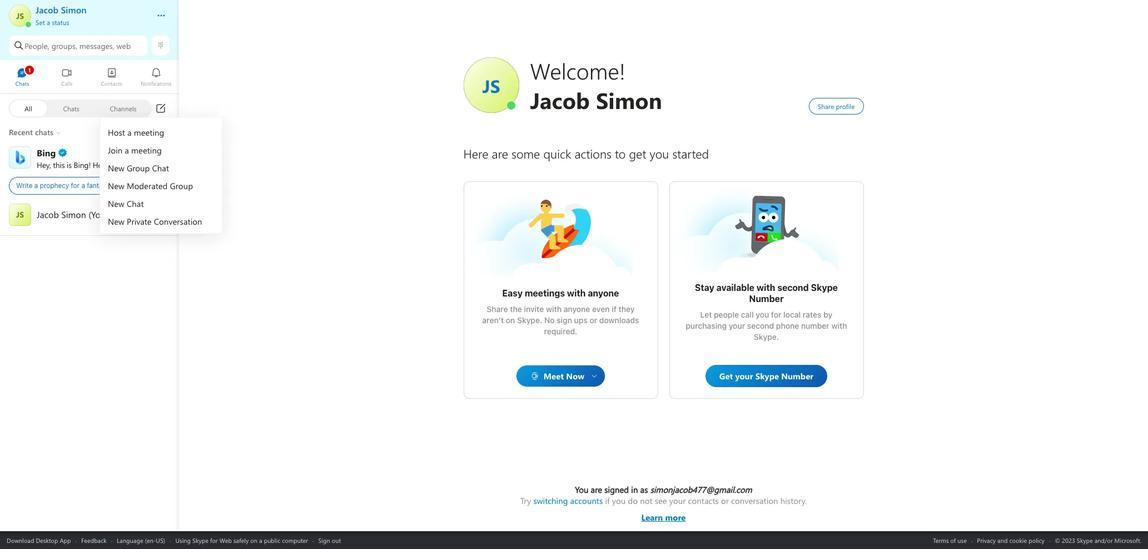Task type: locate. For each thing, give the bounding box(es) containing it.
second inside stay available with second skype number
[[778, 283, 809, 293]]

switching
[[534, 495, 568, 506]]

with up number
[[757, 283, 776, 293]]

or inside share the invite with anyone even if they aren't on skype. no sign ups or downloads required.
[[590, 315, 598, 325]]

hey, this is bing ! how can i help you today?
[[37, 159, 183, 170]]

if right are
[[605, 495, 610, 506]]

a inside button
[[47, 18, 50, 27]]

or right contacts
[[721, 495, 729, 506]]

download
[[7, 536, 34, 544]]

see
[[655, 495, 667, 506]]

privacy and cookie policy link
[[978, 536, 1045, 544]]

public
[[264, 536, 280, 544]]

anyone up ups
[[564, 304, 590, 314]]

no
[[545, 315, 555, 325]]

or inside try switching accounts if you do not see your contacts or conversation history. learn more
[[721, 495, 729, 506]]

0 horizontal spatial second
[[748, 321, 774, 330]]

1 horizontal spatial skype.
[[754, 332, 779, 342]]

let people call you for local rates by purchasing your second phone number with skype.
[[686, 310, 850, 342]]

required.
[[544, 327, 578, 336]]

share the invite with anyone even if they aren't on skype. no sign ups or downloads required.
[[483, 304, 642, 336]]

0 horizontal spatial you
[[144, 159, 157, 170]]

1 vertical spatial on
[[251, 536, 258, 544]]

1 horizontal spatial or
[[721, 495, 729, 506]]

0 horizontal spatial skype
[[193, 536, 209, 544]]

easy
[[503, 288, 523, 298]]

you right help at the left top
[[144, 159, 157, 170]]

0 horizontal spatial on
[[251, 536, 258, 544]]

1 vertical spatial or
[[721, 495, 729, 506]]

1 vertical spatial second
[[748, 321, 774, 330]]

on
[[506, 315, 515, 325], [251, 536, 258, 544]]

you inside try switching accounts if you do not see your contacts or conversation history. learn more
[[612, 495, 626, 506]]

0 vertical spatial second
[[778, 283, 809, 293]]

with down by
[[832, 321, 848, 330]]

privacy and cookie policy
[[978, 536, 1045, 544]]

you right call
[[756, 310, 769, 319]]

for right 'prophecy'
[[71, 181, 80, 190]]

second inside let people call you for local rates by purchasing your second phone number with skype.
[[748, 321, 774, 330]]

skype. inside share the invite with anyone even if they aren't on skype. no sign ups or downloads required.
[[517, 315, 543, 325]]

for
[[71, 181, 80, 190], [772, 310, 782, 319], [210, 536, 218, 544]]

you
[[575, 484, 589, 495]]

skype
[[811, 283, 838, 293], [193, 536, 209, 544]]

2 horizontal spatial you
[[756, 310, 769, 319]]

1 horizontal spatial on
[[506, 315, 515, 325]]

0 vertical spatial anyone
[[588, 288, 619, 298]]

1 horizontal spatial you
[[612, 495, 626, 506]]

terms of use
[[934, 536, 967, 544]]

terms
[[934, 536, 949, 544]]

1 horizontal spatial for
[[210, 536, 218, 544]]

language
[[117, 536, 143, 544]]

1 vertical spatial skype.
[[754, 332, 779, 342]]

on right the safely
[[251, 536, 258, 544]]

0 horizontal spatial or
[[590, 315, 598, 325]]

phone
[[776, 321, 800, 330]]

they
[[619, 304, 635, 314]]

hey,
[[37, 159, 51, 170]]

downloads
[[600, 315, 639, 325]]

second up local
[[778, 283, 809, 293]]

2 vertical spatial for
[[210, 536, 218, 544]]

people
[[714, 310, 739, 319]]

0 vertical spatial on
[[506, 315, 515, 325]]

for left local
[[772, 310, 782, 319]]

skype up by
[[811, 283, 838, 293]]

web
[[220, 536, 232, 544]]

0 vertical spatial skype.
[[517, 315, 543, 325]]

your inside try switching accounts if you do not see your contacts or conversation history. learn more
[[670, 495, 686, 506]]

today?
[[159, 159, 181, 170]]

0 vertical spatial if
[[612, 304, 617, 314]]

1 vertical spatial your
[[670, 495, 686, 506]]

on down the
[[506, 315, 515, 325]]

a left public
[[259, 536, 262, 544]]

download desktop app
[[7, 536, 71, 544]]

using
[[175, 536, 191, 544]]

0 horizontal spatial if
[[605, 495, 610, 506]]

terms of use link
[[934, 536, 967, 544]]

language (en-us)
[[117, 536, 165, 544]]

1 vertical spatial for
[[772, 310, 782, 319]]

all
[[25, 104, 32, 113]]

aren't
[[483, 315, 504, 325]]

number
[[749, 294, 784, 304]]

0 vertical spatial skype
[[811, 283, 838, 293]]

your right see
[[670, 495, 686, 506]]

on inside share the invite with anyone even if they aren't on skype. no sign ups or downloads required.
[[506, 315, 515, 325]]

status
[[52, 18, 69, 27]]

messages,
[[79, 40, 114, 51]]

skype. down 'invite'
[[517, 315, 543, 325]]

if up "downloads"
[[612, 304, 617, 314]]

0 horizontal spatial your
[[670, 495, 686, 506]]

you are signed in as
[[575, 484, 651, 495]]

for left web
[[210, 536, 218, 544]]

0 vertical spatial or
[[590, 315, 598, 325]]

your down call
[[729, 321, 746, 330]]

you left the do
[[612, 495, 626, 506]]

anyone up even
[[588, 288, 619, 298]]

you inside let people call you for local rates by purchasing your second phone number with skype.
[[756, 310, 769, 319]]

app
[[60, 536, 71, 544]]

invite
[[524, 304, 544, 314]]

skype inside stay available with second skype number
[[811, 283, 838, 293]]

a right "write"
[[34, 181, 38, 190]]

with inside stay available with second skype number
[[757, 283, 776, 293]]

as
[[641, 484, 648, 495]]

1 vertical spatial anyone
[[564, 304, 590, 314]]

1 horizontal spatial your
[[729, 321, 746, 330]]

1 vertical spatial if
[[605, 495, 610, 506]]

you
[[144, 159, 157, 170], [756, 310, 769, 319], [612, 495, 626, 506]]

rates
[[803, 310, 822, 319]]

second
[[778, 283, 809, 293], [748, 321, 774, 330]]

1 horizontal spatial skype
[[811, 283, 838, 293]]

a right set
[[47, 18, 50, 27]]

learn more link
[[520, 506, 807, 523]]

write
[[16, 181, 33, 190]]

1 vertical spatial you
[[756, 310, 769, 319]]

can
[[110, 159, 122, 170]]

using skype for web safely on a public computer link
[[175, 536, 308, 544]]

a left the fantasy
[[81, 181, 85, 190]]

by
[[824, 310, 833, 319]]

tab list
[[0, 63, 179, 93]]

or right ups
[[590, 315, 598, 325]]

0 horizontal spatial for
[[71, 181, 80, 190]]

0 horizontal spatial skype.
[[517, 315, 543, 325]]

set
[[36, 18, 45, 27]]

with up 'no'
[[546, 304, 562, 314]]

write a prophecy for a fantasy novel
[[16, 181, 128, 190]]

anyone
[[588, 288, 619, 298], [564, 304, 590, 314]]

0 vertical spatial your
[[729, 321, 746, 330]]

2 horizontal spatial for
[[772, 310, 782, 319]]

skype. down phone
[[754, 332, 779, 342]]

1 vertical spatial skype
[[193, 536, 209, 544]]

2 vertical spatial you
[[612, 495, 626, 506]]

second down call
[[748, 321, 774, 330]]

1 horizontal spatial second
[[778, 283, 809, 293]]

number
[[802, 321, 830, 330]]

1 horizontal spatial if
[[612, 304, 617, 314]]

skype right using
[[193, 536, 209, 544]]

if inside try switching accounts if you do not see your contacts or conversation history. learn more
[[605, 495, 610, 506]]

this
[[53, 159, 65, 170]]

privacy
[[978, 536, 996, 544]]

anyone inside share the invite with anyone even if they aren't on skype. no sign ups or downloads required.
[[564, 304, 590, 314]]

your
[[729, 321, 746, 330], [670, 495, 686, 506]]

set a status button
[[36, 16, 146, 27]]

or
[[590, 315, 598, 325], [721, 495, 729, 506]]

contacts
[[688, 495, 719, 506]]

menu
[[100, 120, 222, 233]]

with
[[757, 283, 776, 293], [567, 288, 586, 298], [546, 304, 562, 314], [832, 321, 848, 330]]

channels
[[110, 104, 137, 113]]



Task type: describe. For each thing, give the bounding box(es) containing it.
with inside let people call you for local rates by purchasing your second phone number with skype.
[[832, 321, 848, 330]]

how
[[93, 159, 108, 170]]

more
[[666, 512, 686, 523]]

for inside let people call you for local rates by purchasing your second phone number with skype.
[[772, 310, 782, 319]]

!
[[89, 159, 91, 170]]

learn
[[642, 512, 663, 523]]

do
[[628, 495, 638, 506]]

is
[[67, 159, 72, 170]]

0 vertical spatial you
[[144, 159, 157, 170]]

help
[[128, 159, 142, 170]]

cookie
[[1010, 536, 1028, 544]]

sign out link
[[318, 536, 341, 544]]

people,
[[24, 40, 49, 51]]

call
[[741, 310, 754, 319]]

accounts
[[571, 495, 603, 506]]

fantasy
[[87, 181, 110, 190]]

download desktop app link
[[7, 536, 71, 544]]

i
[[124, 159, 126, 170]]

of
[[951, 536, 956, 544]]

novel
[[111, 181, 128, 190]]

with up ups
[[567, 288, 586, 298]]

with inside share the invite with anyone even if they aren't on skype. no sign ups or downloads required.
[[546, 304, 562, 314]]

try
[[520, 495, 531, 506]]

stay
[[695, 283, 715, 293]]

chats
[[63, 104, 80, 113]]

easy meetings with anyone
[[503, 288, 619, 298]]

safely
[[234, 536, 249, 544]]

policy
[[1029, 536, 1045, 544]]

prophecy
[[40, 181, 69, 190]]

bing
[[74, 159, 89, 170]]

language (en-us) link
[[117, 536, 165, 544]]

sign
[[557, 315, 572, 325]]

us)
[[156, 536, 165, 544]]

web
[[117, 40, 131, 51]]

desktop
[[36, 536, 58, 544]]

the
[[510, 304, 522, 314]]

feedback link
[[81, 536, 107, 544]]

sign
[[318, 536, 330, 544]]

conversation
[[732, 495, 779, 506]]

meetings
[[525, 288, 565, 298]]

even
[[592, 304, 610, 314]]

your inside let people call you for local rates by purchasing your second phone number with skype.
[[729, 321, 746, 330]]

0 vertical spatial for
[[71, 181, 80, 190]]

people, groups, messages, web
[[24, 40, 131, 51]]

computer
[[282, 536, 308, 544]]

whosthis
[[733, 193, 768, 205]]

purchasing
[[686, 321, 727, 330]]

groups,
[[52, 40, 77, 51]]

out
[[332, 536, 341, 544]]

local
[[784, 310, 801, 319]]

try switching accounts if you do not see your contacts or conversation history. learn more
[[520, 495, 807, 523]]

if inside share the invite with anyone even if they aren't on skype. no sign ups or downloads required.
[[612, 304, 617, 314]]

signed
[[605, 484, 629, 495]]

skype. inside let people call you for local rates by purchasing your second phone number with skype.
[[754, 332, 779, 342]]

in
[[632, 484, 638, 495]]

let
[[701, 310, 712, 319]]

switching accounts link
[[534, 495, 603, 506]]

(en-
[[145, 536, 156, 544]]

set a status
[[36, 18, 69, 27]]

history.
[[781, 495, 807, 506]]

are
[[591, 484, 602, 495]]

sign out
[[318, 536, 341, 544]]

using skype for web safely on a public computer
[[175, 536, 308, 544]]

and
[[998, 536, 1008, 544]]

stay available with second skype number
[[695, 283, 840, 304]]

ups
[[574, 315, 588, 325]]

not
[[640, 495, 653, 506]]

available
[[717, 283, 755, 293]]

people, groups, messages, web button
[[9, 36, 147, 56]]

share
[[487, 304, 508, 314]]

feedback
[[81, 536, 107, 544]]



Task type: vqa. For each thing, say whether or not it's contained in the screenshot.
bottom second
yes



